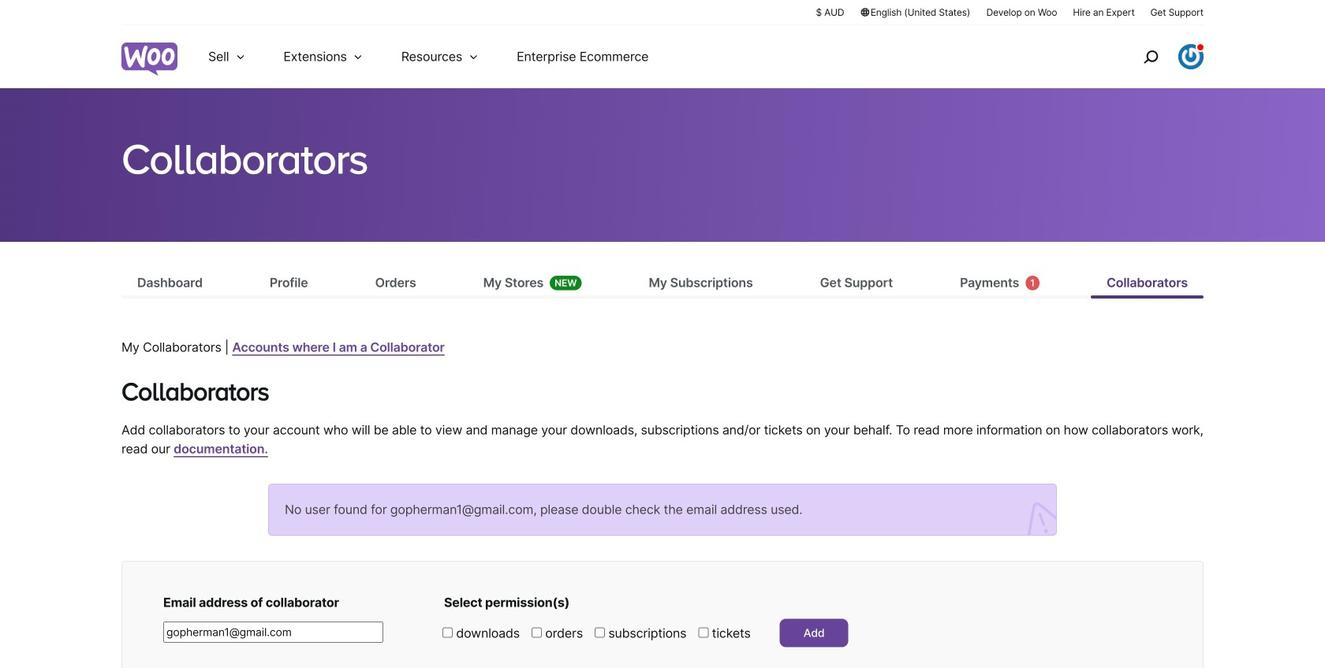 Task type: locate. For each thing, give the bounding box(es) containing it.
None checkbox
[[698, 628, 709, 639]]

open account menu image
[[1179, 44, 1204, 69]]

None checkbox
[[443, 628, 453, 639], [532, 628, 542, 639], [595, 628, 605, 639], [443, 628, 453, 639], [532, 628, 542, 639], [595, 628, 605, 639]]

service navigation menu element
[[1110, 31, 1204, 82]]



Task type: describe. For each thing, give the bounding box(es) containing it.
search image
[[1138, 44, 1164, 69]]



